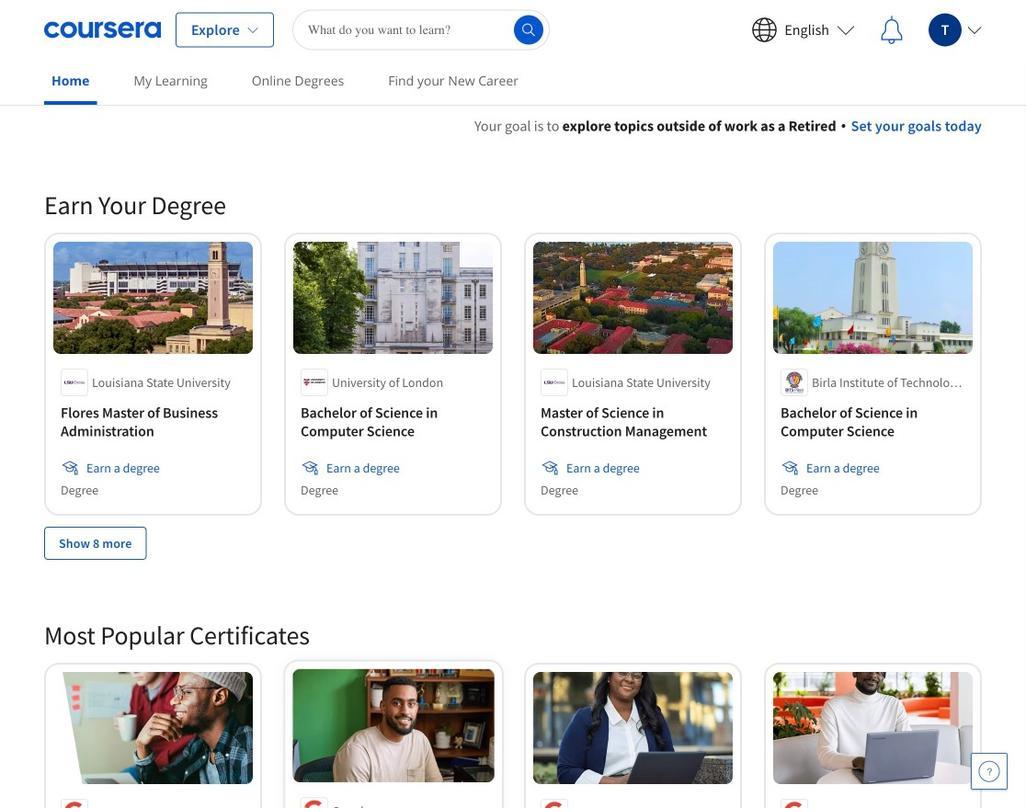 Task type: describe. For each thing, give the bounding box(es) containing it.
earn your degree collection element
[[33, 159, 993, 589]]



Task type: locate. For each thing, give the bounding box(es) containing it.
help center image
[[978, 760, 1000, 782]]

most popular certificates collection element
[[33, 589, 993, 808]]

What do you want to learn? text field
[[292, 10, 550, 50]]

None search field
[[292, 10, 550, 50]]

coursera image
[[44, 15, 161, 45]]

main content
[[0, 93, 1026, 808]]



Task type: vqa. For each thing, say whether or not it's contained in the screenshot.
main content
yes



